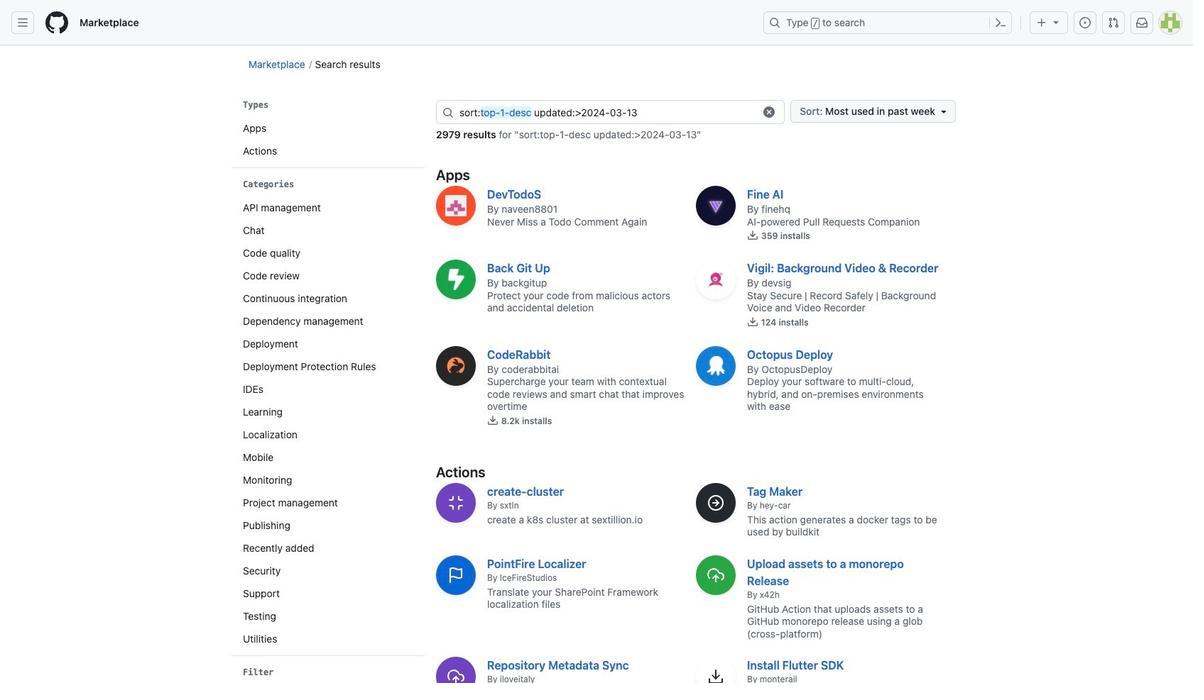 Task type: describe. For each thing, give the bounding box(es) containing it.
triangle down image
[[1050, 16, 1062, 28]]

x circle fill image
[[764, 107, 775, 118]]

plus image
[[1036, 17, 1047, 28]]

download image
[[747, 230, 758, 241]]

1 horizontal spatial download image
[[747, 316, 758, 328]]

search image
[[442, 107, 454, 118]]

notifications image
[[1136, 17, 1148, 28]]

1 list from the top
[[237, 117, 419, 163]]

triangle down image
[[938, 106, 949, 117]]



Task type: vqa. For each thing, say whether or not it's contained in the screenshot.
Homepage image
yes



Task type: locate. For each thing, give the bounding box(es) containing it.
0 vertical spatial list
[[237, 117, 419, 163]]

0 horizontal spatial download image
[[487, 415, 499, 426]]

0 vertical spatial download image
[[747, 316, 758, 328]]

issue opened image
[[1079, 17, 1091, 28]]

Search for apps and actions text field
[[459, 101, 754, 124]]

homepage image
[[45, 11, 68, 34]]

command palette image
[[995, 17, 1006, 28]]

download image
[[747, 316, 758, 328], [487, 415, 499, 426]]

2 list from the top
[[237, 197, 419, 651]]

list
[[237, 117, 419, 163], [237, 197, 419, 651]]

1 vertical spatial download image
[[487, 415, 499, 426]]

1 vertical spatial list
[[237, 197, 419, 651]]

git pull request image
[[1108, 17, 1119, 28]]



